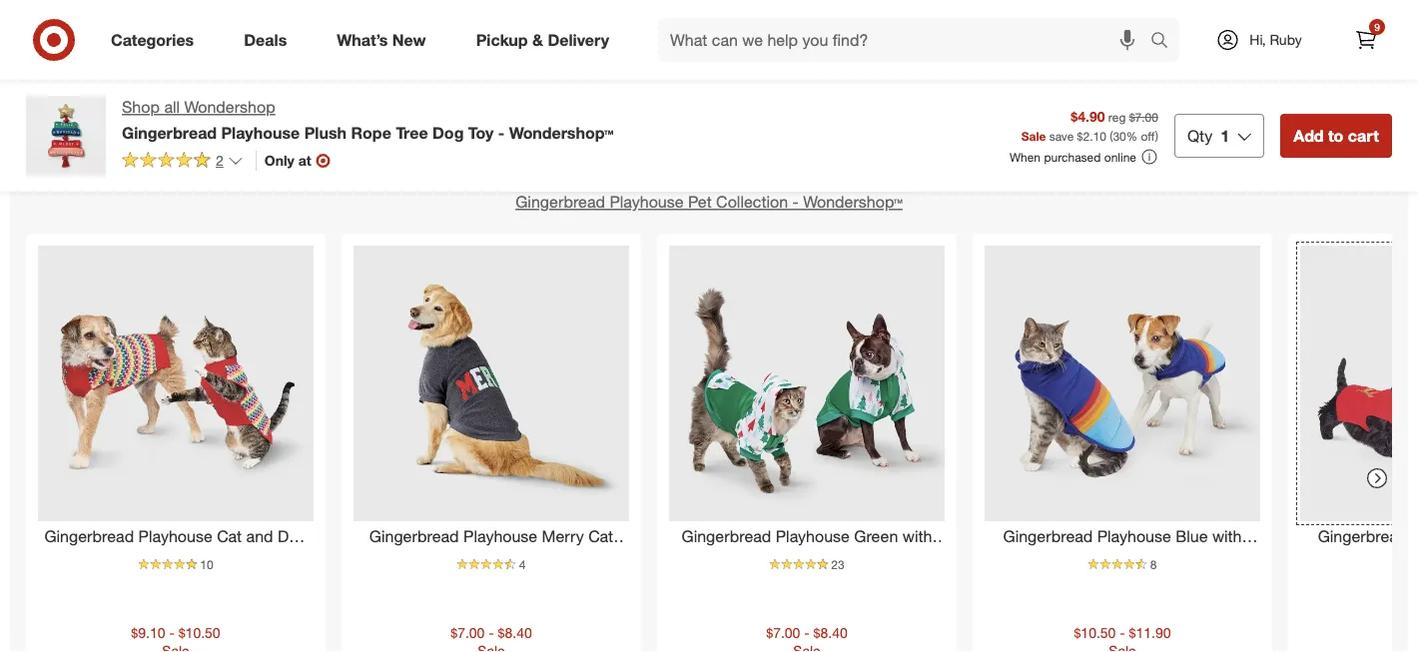Task type: describe. For each thing, give the bounding box(es) containing it.
pickup & delivery
[[476, 30, 609, 50]]

2.10
[[1083, 128, 1106, 143]]

shop all wondershop gingerbread playhouse plush rope tree dog toy - wondershop™
[[122, 97, 614, 142]]

gingerbread playhouse red gold sequin reindeer cat and dog sweater - wondershop™ image
[[1300, 245, 1418, 521]]

when
[[1010, 149, 1041, 164]]

gingerbread playhouse cat and dog sweater - wondershop™ image
[[38, 245, 314, 521]]

purchased
[[1044, 149, 1101, 164]]

deals
[[244, 30, 287, 50]]

(4 items)
[[654, 1, 732, 24]]

%
[[1126, 128, 1138, 143]]

4 inside button
[[825, 2, 834, 22]]

gingerbread playhouse pet collection - wondershop™
[[516, 192, 903, 212]]

$9.10 - $10.50
[[131, 624, 220, 641]]

shop
[[122, 97, 160, 117]]

to inside add to cart button
[[1328, 126, 1344, 145]]

$7.00 - $8.40 for 23
[[766, 624, 848, 641]]

collection
[[716, 192, 788, 212]]

ruby
[[1270, 31, 1302, 48]]

2 $10.50 from the left
[[1074, 624, 1116, 641]]

gingerbread playhouse blue with stripes cat and dog fleece vest - wondershop™ image
[[985, 245, 1260, 521]]

hi,
[[1250, 31, 1266, 48]]

dog inside "shop all wondershop gingerbread playhouse plush rope tree dog toy - wondershop™"
[[432, 123, 464, 142]]

wondershop
[[184, 97, 275, 117]]

pickup & delivery link
[[459, 18, 634, 62]]

(
[[1110, 128, 1113, 143]]

gingerbread playhouse cat and dog sweater - wondershop™
[[44, 527, 307, 569]]

items)
[[680, 1, 732, 24]]

gingerbread playhouse green with trees cat and dog hoodie - wondershop™ image
[[669, 245, 945, 521]]

30
[[1113, 128, 1126, 143]]

all for add
[[803, 2, 821, 22]]

hi, ruby
[[1250, 31, 1302, 48]]

add for add to cart
[[1293, 126, 1324, 145]]

reg
[[1108, 109, 1126, 124]]

gingerbread inside "shop all wondershop gingerbread playhouse plush rope tree dog toy - wondershop™"
[[122, 123, 217, 142]]

(4
[[659, 1, 675, 24]]

playhouse for gingerbread playhouse cat and dog sweater - wondershop™
[[138, 527, 212, 546]]

0 horizontal spatial 4
[[519, 557, 526, 572]]

only at
[[264, 152, 311, 169]]

gingerbread for gingerbread playhouse pet collection - wondershop™
[[516, 192, 605, 212]]

add to cart button
[[1280, 114, 1392, 158]]

8
[[1150, 557, 1157, 572]]

all for shop
[[164, 97, 180, 117]]

at
[[298, 152, 311, 169]]

categories link
[[94, 18, 219, 62]]

playhouse inside "shop all wondershop gingerbread playhouse plush rope tree dog toy - wondershop™"
[[221, 123, 300, 142]]

pickup
[[476, 30, 528, 50]]

qty
[[1187, 126, 1213, 145]]

to inside add all 4 to cart button
[[839, 2, 854, 22]]

2
[[216, 152, 223, 169]]

dog inside gingerbread playhouse cat and dog sweater - wondershop™
[[278, 527, 307, 546]]

new
[[392, 30, 426, 50]]

and
[[246, 527, 273, 546]]

what's new
[[337, 30, 426, 50]]

9
[[1374, 20, 1380, 33]]

$7.00 - $8.40 for 4
[[451, 624, 532, 641]]

$11.90
[[1129, 624, 1171, 641]]

$8.40 for 23
[[814, 624, 848, 641]]

cart inside add all 4 to cart button
[[858, 2, 890, 22]]

$10.50 - $11.90
[[1074, 624, 1171, 641]]

add all 4 to cart
[[769, 2, 890, 22]]

what's new link
[[320, 18, 451, 62]]



Task type: locate. For each thing, give the bounding box(es) containing it.
4
[[825, 2, 834, 22], [519, 557, 526, 572]]

1 horizontal spatial all
[[803, 2, 821, 22]]

add right 1
[[1293, 126, 1324, 145]]

2 horizontal spatial wondershop™
[[803, 192, 903, 212]]

0 horizontal spatial playhouse
[[138, 527, 212, 546]]

0 vertical spatial wondershop™
[[509, 123, 614, 142]]

$7.00 for 4
[[451, 624, 485, 641]]

pet
[[688, 192, 712, 212]]

1 vertical spatial add
[[1293, 126, 1324, 145]]

$
[[1077, 128, 1083, 143]]

0 horizontal spatial $7.00
[[451, 624, 485, 641]]

0 vertical spatial add
[[769, 2, 799, 22]]

when purchased online
[[1010, 149, 1136, 164]]

$7.0
[[1397, 624, 1418, 641]]

sale
[[1021, 128, 1046, 143]]

plush
[[304, 123, 347, 142]]

$9.10
[[131, 624, 165, 641]]

0 horizontal spatial cart
[[858, 2, 890, 22]]

1 horizontal spatial dog
[[432, 123, 464, 142]]

gingerbread playhouse merry cat and dog sweatshirt - gray - wondershop™ image
[[354, 245, 629, 521]]

0 horizontal spatial add
[[769, 2, 799, 22]]

1 horizontal spatial $7.00
[[766, 624, 800, 641]]

$4.90 reg $7.00 sale save $ 2.10 ( 30 % off )
[[1021, 107, 1158, 143]]

dog left toy
[[432, 123, 464, 142]]

all inside button
[[803, 2, 821, 22]]

0 vertical spatial playhouse
[[221, 123, 300, 142]]

toy
[[468, 123, 494, 142]]

)
[[1155, 128, 1158, 143]]

0 vertical spatial gingerbread
[[122, 123, 217, 142]]

1 horizontal spatial $8.40
[[814, 624, 848, 641]]

add inside button
[[1293, 126, 1324, 145]]

0 horizontal spatial wondershop™
[[163, 549, 262, 569]]

save
[[1049, 128, 1074, 143]]

gingerbread
[[122, 123, 217, 142], [516, 192, 605, 212], [44, 527, 134, 546]]

9 link
[[1344, 18, 1388, 62]]

1 horizontal spatial cart
[[1348, 126, 1379, 145]]

categories
[[111, 30, 194, 50]]

playhouse up only
[[221, 123, 300, 142]]

off
[[1141, 128, 1155, 143]]

2 vertical spatial gingerbread
[[44, 527, 134, 546]]

$7.00
[[1129, 109, 1158, 124], [451, 624, 485, 641], [766, 624, 800, 641]]

search
[[1141, 32, 1189, 52]]

What can we help you find? suggestions appear below search field
[[658, 18, 1155, 62]]

all inside "shop all wondershop gingerbread playhouse plush rope tree dog toy - wondershop™"
[[164, 97, 180, 117]]

add for add all 4 to cart
[[769, 2, 799, 22]]

- inside "shop all wondershop gingerbread playhouse plush rope tree dog toy - wondershop™"
[[498, 123, 505, 142]]

playhouse
[[221, 123, 300, 142], [610, 192, 684, 212], [138, 527, 212, 546]]

2 $7.00 - $8.40 from the left
[[766, 624, 848, 641]]

1 vertical spatial cart
[[1348, 126, 1379, 145]]

dog right and
[[278, 527, 307, 546]]

search button
[[1141, 18, 1189, 66]]

$7.00 inside the $4.90 reg $7.00 sale save $ 2.10 ( 30 % off )
[[1129, 109, 1158, 124]]

$8.40 for 4
[[498, 624, 532, 641]]

0 horizontal spatial all
[[164, 97, 180, 117]]

1 vertical spatial to
[[1328, 126, 1344, 145]]

0 horizontal spatial $7.00 - $8.40
[[451, 624, 532, 641]]

$4.90
[[1071, 107, 1105, 125]]

add all 4 to cart button
[[756, 0, 903, 34]]

1 horizontal spatial $10.50
[[1074, 624, 1116, 641]]

2 horizontal spatial playhouse
[[610, 192, 684, 212]]

delivery
[[548, 30, 609, 50]]

dog
[[432, 123, 464, 142], [278, 527, 307, 546]]

0 vertical spatial to
[[839, 2, 854, 22]]

$8.40
[[498, 624, 532, 641], [814, 624, 848, 641]]

wondershop™ inside "shop all wondershop gingerbread playhouse plush rope tree dog toy - wondershop™"
[[509, 123, 614, 142]]

gingerbread inside gingerbread playhouse cat and dog sweater - wondershop™
[[44, 527, 134, 546]]

$10.50 right $9.10
[[178, 624, 220, 641]]

playhouse up 10
[[138, 527, 212, 546]]

add right items)
[[769, 2, 799, 22]]

wondershop™ inside gingerbread playhouse cat and dog sweater - wondershop™
[[163, 549, 262, 569]]

0 horizontal spatial dog
[[278, 527, 307, 546]]

cart inside add to cart button
[[1348, 126, 1379, 145]]

deals link
[[227, 18, 312, 62]]

1 horizontal spatial $7.00 - $8.40
[[766, 624, 848, 641]]

2 horizontal spatial $7.00
[[1129, 109, 1158, 124]]

1 horizontal spatial to
[[1328, 126, 1344, 145]]

0 vertical spatial 4
[[825, 2, 834, 22]]

gingerbread for gingerbread playhouse cat and dog sweater - wondershop™
[[44, 527, 134, 546]]

1 horizontal spatial 4
[[825, 2, 834, 22]]

-
[[498, 123, 505, 142], [793, 192, 799, 212], [152, 549, 159, 569], [169, 624, 175, 641], [489, 624, 494, 641], [804, 624, 810, 641], [1120, 624, 1125, 641]]

$7.00 - $8.40
[[451, 624, 532, 641], [766, 624, 848, 641]]

wondershop™
[[509, 123, 614, 142], [803, 192, 903, 212], [163, 549, 262, 569]]

playhouse inside gingerbread playhouse cat and dog sweater - wondershop™
[[138, 527, 212, 546]]

sweater
[[89, 549, 148, 569]]

2 vertical spatial wondershop™
[[163, 549, 262, 569]]

1 vertical spatial all
[[164, 97, 180, 117]]

online
[[1104, 149, 1136, 164]]

playhouse left pet
[[610, 192, 684, 212]]

playhouse for gingerbread playhouse pet collection - wondershop™
[[610, 192, 684, 212]]

10
[[200, 557, 213, 572]]

2 link
[[122, 151, 243, 174]]

1 $10.50 from the left
[[178, 624, 220, 641]]

add inside button
[[769, 2, 799, 22]]

1 $7.00 - $8.40 from the left
[[451, 624, 532, 641]]

2 $8.40 from the left
[[814, 624, 848, 641]]

add
[[769, 2, 799, 22], [1293, 126, 1324, 145]]

&
[[532, 30, 543, 50]]

0 vertical spatial dog
[[432, 123, 464, 142]]

1 vertical spatial wondershop™
[[803, 192, 903, 212]]

cart
[[858, 2, 890, 22], [1348, 126, 1379, 145]]

$10.50 left $11.90
[[1074, 624, 1116, 641]]

0 vertical spatial cart
[[858, 2, 890, 22]]

1 horizontal spatial playhouse
[[221, 123, 300, 142]]

qty 1
[[1187, 126, 1230, 145]]

all
[[803, 2, 821, 22], [164, 97, 180, 117]]

gingerbread playhouse pet collection - wondershop™ link
[[516, 192, 903, 212]]

add to cart
[[1293, 126, 1379, 145]]

1
[[1221, 126, 1230, 145]]

23
[[831, 557, 845, 572]]

1 vertical spatial 4
[[519, 557, 526, 572]]

$10.50
[[178, 624, 220, 641], [1074, 624, 1116, 641]]

0 horizontal spatial to
[[839, 2, 854, 22]]

1 vertical spatial dog
[[278, 527, 307, 546]]

2 vertical spatial playhouse
[[138, 527, 212, 546]]

0 horizontal spatial $8.40
[[498, 624, 532, 641]]

$7.00 for 23
[[766, 624, 800, 641]]

only
[[264, 152, 294, 169]]

rope
[[351, 123, 391, 142]]

1 vertical spatial gingerbread
[[516, 192, 605, 212]]

1 vertical spatial playhouse
[[610, 192, 684, 212]]

tree
[[396, 123, 428, 142]]

1 horizontal spatial add
[[1293, 126, 1324, 145]]

1 $8.40 from the left
[[498, 624, 532, 641]]

1 horizontal spatial wondershop™
[[509, 123, 614, 142]]

image of gingerbread playhouse plush rope tree dog toy - wondershop™ image
[[26, 96, 106, 176]]

0 horizontal spatial $10.50
[[178, 624, 220, 641]]

to
[[839, 2, 854, 22], [1328, 126, 1344, 145]]

what's
[[337, 30, 388, 50]]

0 vertical spatial all
[[803, 2, 821, 22]]

cat
[[217, 527, 242, 546]]

- inside gingerbread playhouse cat and dog sweater - wondershop™
[[152, 549, 159, 569]]



Task type: vqa. For each thing, say whether or not it's contained in the screenshot.
bottom today
no



